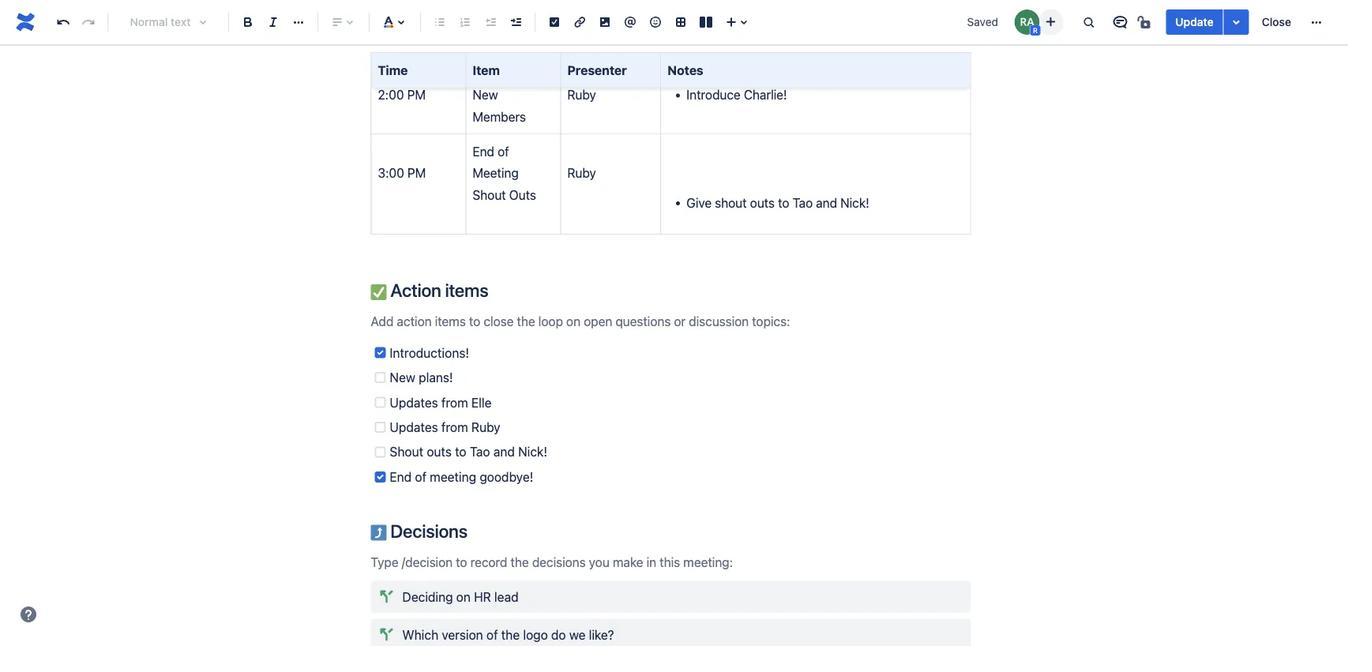 Task type: vqa. For each thing, say whether or not it's contained in the screenshot.
first related to first My first space LINK
no



Task type: describe. For each thing, give the bounding box(es) containing it.
1 horizontal spatial and
[[816, 195, 837, 210]]

help image
[[19, 605, 38, 624]]

deciding
[[402, 589, 453, 604]]

close
[[1262, 15, 1291, 28]]

:white_check_mark: image
[[371, 284, 387, 300]]

outdent ⇧tab image
[[481, 13, 500, 32]]

italic ⌘i image
[[264, 13, 283, 32]]

3:00
[[378, 166, 404, 181]]

emoji image
[[646, 13, 665, 32]]

close button
[[1252, 9, 1301, 35]]

table image
[[671, 13, 690, 32]]

which version of the logo do we like?
[[402, 627, 614, 642]]

shout inside end of meeting shout outs
[[473, 187, 506, 202]]

0 horizontal spatial outs
[[427, 444, 452, 459]]

0 horizontal spatial and
[[493, 444, 515, 459]]

updates for updates from elle
[[390, 395, 438, 410]]

notes
[[668, 62, 703, 77]]

from for ruby
[[441, 420, 468, 435]]

adjust update settings image
[[1227, 13, 1246, 32]]

1 horizontal spatial outs
[[750, 195, 775, 210]]

3:00 pm
[[378, 166, 426, 181]]

invite to edit image
[[1041, 12, 1060, 31]]

hr
[[474, 589, 491, 604]]

presenter
[[567, 62, 627, 77]]

decision image for deciding
[[374, 584, 399, 609]]

time
[[378, 62, 408, 77]]

ruby for new members
[[567, 87, 596, 102]]

give shout outs to tao and nick!
[[687, 195, 869, 210]]

pm for 2:00 pm
[[407, 87, 426, 102]]

1 vertical spatial nick!
[[518, 444, 547, 459]]

do
[[551, 627, 566, 642]]

shout outs to tao and nick!
[[390, 444, 547, 459]]

updates for updates from ruby
[[390, 420, 438, 435]]

end for end of meeting goodbye!
[[390, 469, 412, 484]]

end of meeting goodbye!
[[390, 469, 533, 484]]

2 vertical spatial of
[[486, 627, 498, 642]]

new members
[[473, 87, 526, 124]]

item
[[473, 62, 500, 77]]

end for end of meeting shout outs
[[473, 144, 494, 159]]

items
[[445, 280, 488, 301]]

new plans!
[[390, 370, 453, 385]]

1 vertical spatial shout
[[390, 444, 423, 459]]

layouts image
[[697, 13, 716, 32]]

bold ⌘b image
[[239, 13, 257, 32]]

update
[[1175, 15, 1214, 28]]

ruby for end of meeting shout outs
[[567, 166, 596, 181]]

goodbye!
[[480, 469, 533, 484]]



Task type: locate. For each thing, give the bounding box(es) containing it.
1 vertical spatial from
[[441, 420, 468, 435]]

updates
[[390, 395, 438, 410], [390, 420, 438, 435]]

1 vertical spatial decision image
[[374, 622, 399, 646]]

action item image
[[545, 13, 564, 32]]

introductions!
[[390, 345, 469, 360]]

1 horizontal spatial end
[[473, 144, 494, 159]]

introduce
[[687, 87, 741, 102]]

outs
[[750, 195, 775, 210], [427, 444, 452, 459]]

2:00 pm
[[378, 87, 426, 102]]

of for meeting
[[498, 144, 509, 159]]

of
[[498, 144, 509, 159], [415, 469, 427, 484], [486, 627, 498, 642]]

1 decision image from the top
[[374, 584, 399, 609]]

0 vertical spatial of
[[498, 144, 509, 159]]

end left the meeting
[[390, 469, 412, 484]]

2 from from the top
[[441, 420, 468, 435]]

1 pm from the top
[[407, 87, 426, 102]]

2 vertical spatial ruby
[[471, 420, 500, 435]]

pm for 3:00 pm
[[408, 166, 426, 181]]

to
[[778, 195, 789, 210], [455, 444, 466, 459]]

outs
[[509, 187, 536, 202]]

bullet list ⌘⇧8 image
[[430, 13, 449, 32]]

from up updates from ruby
[[441, 395, 468, 410]]

outs right shout
[[750, 195, 775, 210]]

end up meeting at the top of page
[[473, 144, 494, 159]]

of up meeting at the top of page
[[498, 144, 509, 159]]

1 from from the top
[[441, 395, 468, 410]]

decision image left 'deciding'
[[374, 584, 399, 609]]

shout down updates from ruby
[[390, 444, 423, 459]]

ruby down "elle"
[[471, 420, 500, 435]]

1 vertical spatial ruby
[[567, 166, 596, 181]]

new inside new members
[[473, 87, 498, 102]]

1 vertical spatial end
[[390, 469, 412, 484]]

1 vertical spatial outs
[[427, 444, 452, 459]]

updates from ruby
[[390, 420, 500, 435]]

from
[[441, 395, 468, 410], [441, 420, 468, 435]]

pm right "3:00"
[[408, 166, 426, 181]]

redo ⌘⇧z image
[[79, 13, 98, 32]]

of left the meeting
[[415, 469, 427, 484]]

of inside end of meeting shout outs
[[498, 144, 509, 159]]

0 vertical spatial nick!
[[840, 195, 869, 210]]

members
[[473, 109, 526, 124]]

1 vertical spatial new
[[390, 370, 415, 385]]

2:00
[[378, 87, 404, 102]]

updates from elle
[[390, 395, 492, 410]]

ruby
[[567, 87, 596, 102], [567, 166, 596, 181], [471, 420, 500, 435]]

0 vertical spatial tao
[[793, 195, 813, 210]]

shout
[[473, 187, 506, 202], [390, 444, 423, 459]]

tao right shout
[[793, 195, 813, 210]]

link image
[[570, 13, 589, 32]]

updates down new plans!
[[390, 395, 438, 410]]

deciding on hr lead
[[402, 589, 519, 604]]

0 vertical spatial to
[[778, 195, 789, 210]]

elle
[[471, 395, 492, 410]]

no restrictions image
[[1136, 13, 1155, 32]]

0 vertical spatial updates
[[390, 395, 438, 410]]

we
[[569, 627, 586, 642]]

of for meeting
[[415, 469, 427, 484]]

action items
[[387, 280, 488, 301]]

find and replace image
[[1079, 13, 1098, 32]]

1 horizontal spatial tao
[[793, 195, 813, 210]]

on
[[456, 589, 471, 604]]

0 horizontal spatial tao
[[470, 444, 490, 459]]

0 horizontal spatial shout
[[390, 444, 423, 459]]

indent tab image
[[506, 13, 525, 32]]

from up 'shout outs to tao and nick!'
[[441, 420, 468, 435]]

and
[[816, 195, 837, 210], [493, 444, 515, 459]]

mention image
[[621, 13, 640, 32]]

1 vertical spatial pm
[[408, 166, 426, 181]]

1 vertical spatial to
[[455, 444, 466, 459]]

update button
[[1166, 9, 1223, 35]]

confluence image
[[13, 9, 38, 35], [13, 9, 38, 35]]

0 horizontal spatial end
[[390, 469, 412, 484]]

more image
[[1307, 13, 1326, 32]]

meeting
[[473, 166, 519, 181]]

2 updates from the top
[[390, 420, 438, 435]]

the
[[501, 627, 520, 642]]

0 vertical spatial decision image
[[374, 584, 399, 609]]

outs down updates from ruby
[[427, 444, 452, 459]]

0 horizontal spatial new
[[390, 370, 415, 385]]

decision image for which
[[374, 622, 399, 646]]

1 updates from the top
[[390, 395, 438, 410]]

0 vertical spatial new
[[473, 87, 498, 102]]

0 vertical spatial ruby
[[567, 87, 596, 102]]

1 vertical spatial updates
[[390, 420, 438, 435]]

:white_check_mark: image
[[371, 284, 387, 300]]

which
[[402, 627, 438, 642]]

introduce charlie!
[[687, 87, 787, 102]]

2 decision image from the top
[[374, 622, 399, 646]]

0 vertical spatial outs
[[750, 195, 775, 210]]

charlie!
[[744, 87, 787, 102]]

comment icon image
[[1111, 13, 1130, 32]]

0 horizontal spatial nick!
[[518, 444, 547, 459]]

to up end of meeting goodbye!
[[455, 444, 466, 459]]

pm right 2:00
[[407, 87, 426, 102]]

action
[[390, 280, 441, 301]]

2 pm from the top
[[408, 166, 426, 181]]

pm
[[407, 87, 426, 102], [408, 166, 426, 181]]

new for new plans!
[[390, 370, 415, 385]]

lead
[[494, 589, 519, 604]]

saved
[[967, 15, 998, 28]]

give
[[687, 195, 712, 210]]

1 vertical spatial tao
[[470, 444, 490, 459]]

1 horizontal spatial shout
[[473, 187, 506, 202]]

0 vertical spatial pm
[[407, 87, 426, 102]]

0 horizontal spatial to
[[455, 444, 466, 459]]

more formatting image
[[289, 13, 308, 32]]

decisions
[[387, 520, 468, 542]]

nick!
[[840, 195, 869, 210], [518, 444, 547, 459]]

ruby anderson image
[[1014, 9, 1040, 35]]

1 horizontal spatial to
[[778, 195, 789, 210]]

1 horizontal spatial nick!
[[840, 195, 869, 210]]

1 vertical spatial of
[[415, 469, 427, 484]]

like?
[[589, 627, 614, 642]]

updates down updates from elle
[[390, 420, 438, 435]]

tao up end of meeting goodbye!
[[470, 444, 490, 459]]

to right shout
[[778, 195, 789, 210]]

from for elle
[[441, 395, 468, 410]]

1 horizontal spatial new
[[473, 87, 498, 102]]

new for new members
[[473, 87, 498, 102]]

tao
[[793, 195, 813, 210], [470, 444, 490, 459]]

0 vertical spatial shout
[[473, 187, 506, 202]]

:arrow_heading_up: image
[[371, 525, 387, 541], [371, 525, 387, 541]]

ruby right end of meeting shout outs
[[567, 166, 596, 181]]

decision image left which
[[374, 622, 399, 646]]

add image, video, or file image
[[596, 13, 614, 32]]

0 vertical spatial from
[[441, 395, 468, 410]]

decision image
[[374, 584, 399, 609], [374, 622, 399, 646]]

0 vertical spatial end
[[473, 144, 494, 159]]

shout down meeting at the top of page
[[473, 187, 506, 202]]

1 vertical spatial and
[[493, 444, 515, 459]]

end inside end of meeting shout outs
[[473, 144, 494, 159]]

logo
[[523, 627, 548, 642]]

of left the
[[486, 627, 498, 642]]

version
[[442, 627, 483, 642]]

meeting
[[430, 469, 476, 484]]

end of meeting shout outs
[[473, 144, 536, 202]]

end
[[473, 144, 494, 159], [390, 469, 412, 484]]

undo ⌘z image
[[54, 13, 73, 32]]

new
[[473, 87, 498, 102], [390, 370, 415, 385]]

shout
[[715, 195, 747, 210]]

0 vertical spatial and
[[816, 195, 837, 210]]

numbered list ⌘⇧7 image
[[456, 13, 475, 32]]

new down item
[[473, 87, 498, 102]]

ruby down presenter
[[567, 87, 596, 102]]

new left plans!
[[390, 370, 415, 385]]

plans!
[[419, 370, 453, 385]]



